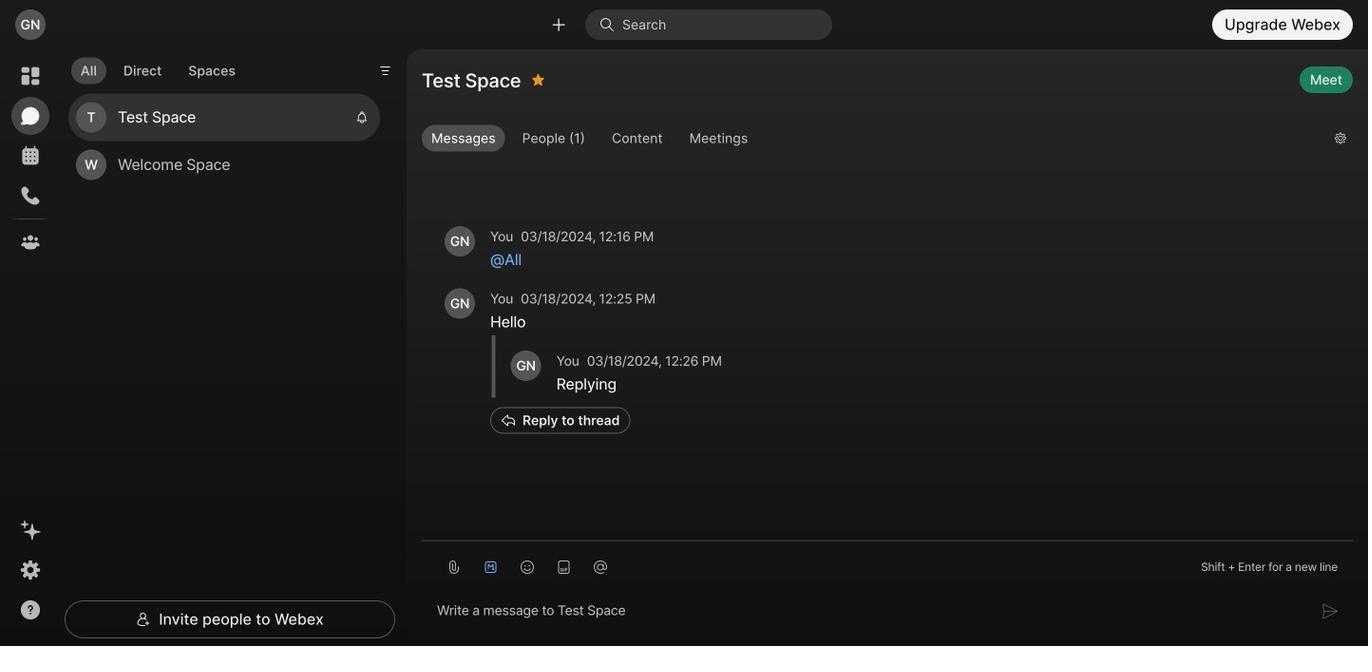 Task type: locate. For each thing, give the bounding box(es) containing it.
navigation
[[0, 49, 61, 646]]

tab list
[[67, 46, 250, 90]]

you will be notified of all new messages in this space image
[[355, 111, 369, 124]]

group
[[422, 125, 1320, 156]]

message composer toolbar element
[[422, 541, 1353, 585]]



Task type: describe. For each thing, give the bounding box(es) containing it.
welcome space list item
[[68, 141, 380, 189]]

webex tab list
[[11, 57, 49, 261]]

messages list
[[422, 173, 1353, 473]]

test space, you will be notified of all new messages in this space list item
[[68, 94, 380, 141]]



Task type: vqa. For each thing, say whether or not it's contained in the screenshot.
Delete message Icon
no



